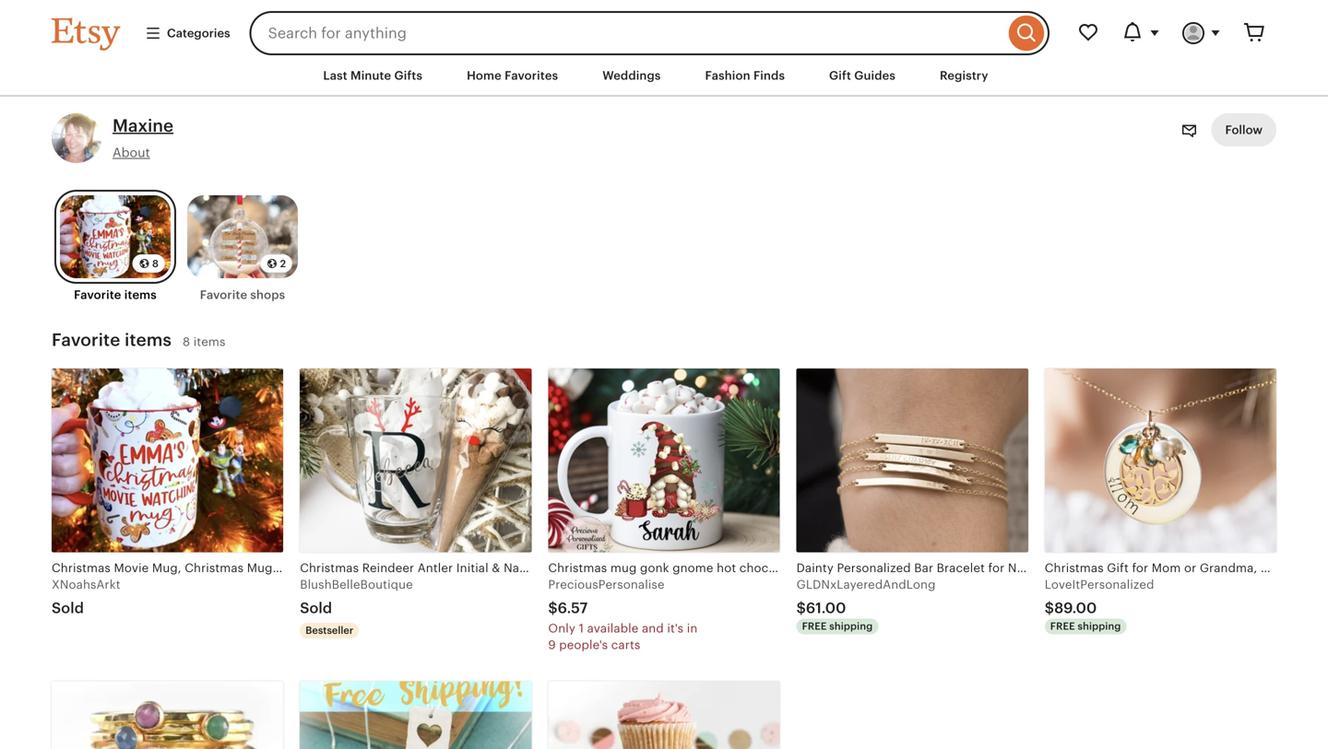 Task type: vqa. For each thing, say whether or not it's contained in the screenshot.
the 17.98 in the left of the page
no



Task type: describe. For each thing, give the bounding box(es) containing it.
registry link
[[926, 59, 1002, 92]]

$ for 89.00
[[1045, 600, 1054, 617]]

$ for 6.57
[[548, 600, 558, 617]]

free for 61.00
[[802, 621, 827, 633]]

last minute gifts
[[323, 69, 422, 83]]

none search field inside "categories" "banner"
[[250, 11, 1050, 55]]

Search for anything text field
[[250, 11, 1004, 55]]

0 vertical spatial favorite items
[[74, 288, 157, 302]]

favorite for 2
[[200, 288, 247, 302]]

tiny birthstone stacking ring, petite gemstone ring, mothers ring, gold stack ring sgrros-g image
[[52, 682, 283, 750]]

finds
[[753, 69, 785, 83]]

fashion
[[705, 69, 750, 83]]

christmas movie mug, christmas mug, personalised mug, christmas gift xnoahsarkt sold
[[52, 562, 474, 617]]

free for 89.00
[[1050, 621, 1075, 633]]

gift guides link
[[815, 59, 909, 92]]

weddings
[[602, 69, 661, 83]]

favorites
[[505, 69, 558, 83]]

gift guides
[[829, 69, 896, 83]]

preciouspersonalise $ 6.57 only 1 available and it's in 9 people's carts
[[548, 578, 698, 653]]

only
[[548, 622, 576, 636]]

3 mug, from the left
[[357, 562, 386, 575]]

xnoahsarkt
[[52, 578, 120, 592]]

maxine button
[[113, 114, 174, 138]]

9
[[548, 639, 556, 653]]

bestseller
[[305, 625, 353, 637]]

1
[[579, 622, 584, 636]]

available
[[587, 622, 639, 636]]

2 mug, from the left
[[247, 562, 276, 575]]

blushbelleboutique sold bestseller
[[300, 578, 413, 637]]

people's
[[559, 639, 608, 653]]

carts
[[611, 639, 640, 653]]

fashion finds
[[705, 69, 785, 83]]

gldnxlayeredandlong $ 61.00 free shipping
[[796, 578, 936, 633]]

christmas movie mug, christmas mug, personalised mug, christmas gift image
[[52, 369, 283, 553]]

follow
[[1225, 123, 1263, 137]]

2 christmas from the left
[[185, 562, 244, 575]]

home favorites link
[[453, 59, 572, 92]]

gifts
[[394, 69, 422, 83]]

maxine
[[113, 116, 174, 136]]

1 mug, from the left
[[152, 562, 181, 575]]

follow link
[[1211, 114, 1276, 147]]

registry
[[940, 69, 988, 83]]

3 christmas from the left
[[389, 562, 448, 575]]

1 vertical spatial favorite items
[[52, 330, 172, 350]]

categories banner
[[18, 0, 1310, 55]]

menu bar containing last minute gifts
[[18, 55, 1310, 97]]

first birthday gift, personalized cupcake stand, custom birthday gift, baby gift, photo prop, keepsake image
[[548, 682, 780, 750]]

in
[[687, 622, 698, 636]]



Task type: locate. For each thing, give the bounding box(es) containing it.
last minute gifts link
[[309, 59, 436, 92]]

2 horizontal spatial christmas
[[389, 562, 448, 575]]

favorite items
[[74, 288, 157, 302], [52, 330, 172, 350]]

0 horizontal spatial christmas
[[52, 562, 111, 575]]

1 horizontal spatial 8
[[183, 335, 190, 349]]

1 horizontal spatial sold
[[300, 600, 332, 617]]

8 items
[[183, 335, 226, 349]]

shipping down 89.00
[[1078, 621, 1121, 633]]

free inside gldnxlayeredandlong $ 61.00 free shipping
[[802, 621, 827, 633]]

christmas up "xnoahsarkt"
[[52, 562, 111, 575]]

guides
[[854, 69, 896, 83]]

0 vertical spatial 8
[[152, 258, 159, 270]]

christmas reindeer antler initial & name mug, personalised hot chocolate mug, glass mug, christmas reindeer mug, hot chocolate cone image
[[300, 369, 532, 553]]

about button
[[113, 144, 150, 162]]

$ for 61.00
[[796, 600, 806, 617]]

christmas
[[52, 562, 111, 575], [185, 562, 244, 575], [389, 562, 448, 575]]

1 vertical spatial 8
[[183, 335, 190, 349]]

gift inside gift guides link
[[829, 69, 851, 83]]

0 horizontal spatial sold
[[52, 600, 84, 617]]

0 horizontal spatial 8
[[152, 258, 159, 270]]

0 horizontal spatial mug,
[[152, 562, 181, 575]]

christmas mug gonk gnome hot chocolate mug christmas movie mug personalised gonk mug secret santa christmas gift stocking filler image
[[548, 369, 780, 553]]

1 horizontal spatial shipping
[[1078, 621, 1121, 633]]

shipping
[[829, 621, 873, 633], [1078, 621, 1121, 633]]

$ down gldnxlayeredandlong
[[796, 600, 806, 617]]

8 for 8
[[152, 258, 159, 270]]

$
[[548, 600, 558, 617], [796, 600, 806, 617], [1045, 600, 1054, 617]]

1 sold from the left
[[52, 600, 84, 617]]

and
[[642, 622, 664, 636]]

categories
[[167, 26, 230, 40]]

8 for 8 items
[[183, 335, 190, 349]]

1 vertical spatial gift
[[452, 562, 474, 575]]

free
[[802, 621, 827, 633], [1050, 621, 1075, 633]]

last
[[323, 69, 347, 83]]

gift
[[829, 69, 851, 83], [452, 562, 474, 575]]

mug, up blushbelleboutique
[[357, 562, 386, 575]]

1 shipping from the left
[[829, 621, 873, 633]]

blushbelleboutique
[[300, 578, 413, 592]]

2 $ from the left
[[796, 600, 806, 617]]

favorite shops
[[200, 288, 285, 302]]

3 $ from the left
[[1045, 600, 1054, 617]]

1 horizontal spatial mug,
[[247, 562, 276, 575]]

shipping inside gldnxlayeredandlong $ 61.00 free shipping
[[829, 621, 873, 633]]

61.00
[[806, 600, 846, 617]]

0 horizontal spatial gift
[[452, 562, 474, 575]]

minute
[[350, 69, 391, 83]]

1 christmas from the left
[[52, 562, 111, 575]]

home
[[467, 69, 502, 83]]

$ inside loveitpersonalized $ 89.00 free shipping
[[1045, 600, 1054, 617]]

menu bar
[[18, 55, 1310, 97]]

loveitpersonalized
[[1045, 578, 1154, 592]]

free inside loveitpersonalized $ 89.00 free shipping
[[1050, 621, 1075, 633]]

0 vertical spatial gift
[[829, 69, 851, 83]]

0 horizontal spatial $
[[548, 600, 558, 617]]

$ inside gldnxlayeredandlong $ 61.00 free shipping
[[796, 600, 806, 617]]

loveitpersonalized $ 89.00 free shipping
[[1045, 578, 1154, 633]]

mug, left personalised
[[247, 562, 276, 575]]

home favorites
[[467, 69, 558, 83]]

2 horizontal spatial $
[[1045, 600, 1054, 617]]

personalised
[[280, 562, 354, 575]]

preciouspersonalise
[[548, 578, 665, 592]]

2 shipping from the left
[[1078, 621, 1121, 633]]

sold down "xnoahsarkt"
[[52, 600, 84, 617]]

movie
[[114, 562, 149, 575]]

sold inside blushbelleboutique sold bestseller
[[300, 600, 332, 617]]

2 sold from the left
[[300, 600, 332, 617]]

1 $ from the left
[[548, 600, 558, 617]]

sold inside christmas movie mug, christmas mug, personalised mug, christmas gift xnoahsarkt sold
[[52, 600, 84, 617]]

weddings link
[[589, 59, 675, 92]]

free down 61.00
[[802, 621, 827, 633]]

gldnxlayeredandlong
[[796, 578, 936, 592]]

1 horizontal spatial gift
[[829, 69, 851, 83]]

christmas gift for mom or grandma, personalized family tree necklace with kids names and birthstones, custom jewelry gift, nana gift image
[[1045, 369, 1276, 553]]

1 horizontal spatial $
[[796, 600, 806, 617]]

0 horizontal spatial shipping
[[829, 621, 873, 633]]

mug, right movie
[[152, 562, 181, 575]]

2 horizontal spatial mug,
[[357, 562, 386, 575]]

2 free from the left
[[1050, 621, 1075, 633]]

free down 89.00
[[1050, 621, 1075, 633]]

dainty personalized bar bracelet for names, dates, coordinates | 14k gold fill, sterling silver, rose gold | lb130_30 image
[[796, 369, 1028, 553]]

shops
[[250, 288, 285, 302]]

1 free from the left
[[802, 621, 827, 633]]

1 horizontal spatial christmas
[[185, 562, 244, 575]]

favorite for 8
[[74, 288, 121, 302]]

categories button
[[131, 17, 244, 50]]

shipping for 61.00
[[829, 621, 873, 633]]

sold up bestseller
[[300, 600, 332, 617]]

0 horizontal spatial free
[[802, 621, 827, 633]]

8
[[152, 258, 159, 270], [183, 335, 190, 349]]

$ up only
[[548, 600, 558, 617]]

shipping for 89.00
[[1078, 621, 1121, 633]]

2
[[280, 258, 286, 270]]

items
[[124, 288, 157, 302], [125, 330, 172, 350], [193, 335, 226, 349]]

it's
[[667, 622, 684, 636]]

89.00
[[1054, 600, 1097, 617]]

1 horizontal spatial free
[[1050, 621, 1075, 633]]

gift inside christmas movie mug, christmas mug, personalised mug, christmas gift xnoahsarkt sold
[[452, 562, 474, 575]]

mug,
[[152, 562, 181, 575], [247, 562, 276, 575], [357, 562, 386, 575]]

fashion finds link
[[691, 59, 799, 92]]

about
[[113, 145, 150, 160]]

$ inside preciouspersonalise $ 6.57 only 1 available and it's in 9 people's carts
[[548, 600, 558, 617]]

christmas up blushbelleboutique
[[389, 562, 448, 575]]

$ down loveitpersonalized
[[1045, 600, 1054, 617]]

6.57
[[558, 600, 588, 617]]

shipping inside loveitpersonalized $ 89.00 free shipping
[[1078, 621, 1121, 633]]

sold
[[52, 600, 84, 617], [300, 600, 332, 617]]

mother's day gift, mother daughter grandmother granddaughter heart personalized necklace set, custom heart necklace gift set image
[[300, 682, 532, 750]]

None search field
[[250, 11, 1050, 55]]

favorite
[[74, 288, 121, 302], [200, 288, 247, 302], [52, 330, 120, 350]]

christmas right movie
[[185, 562, 244, 575]]

shipping down 61.00
[[829, 621, 873, 633]]



